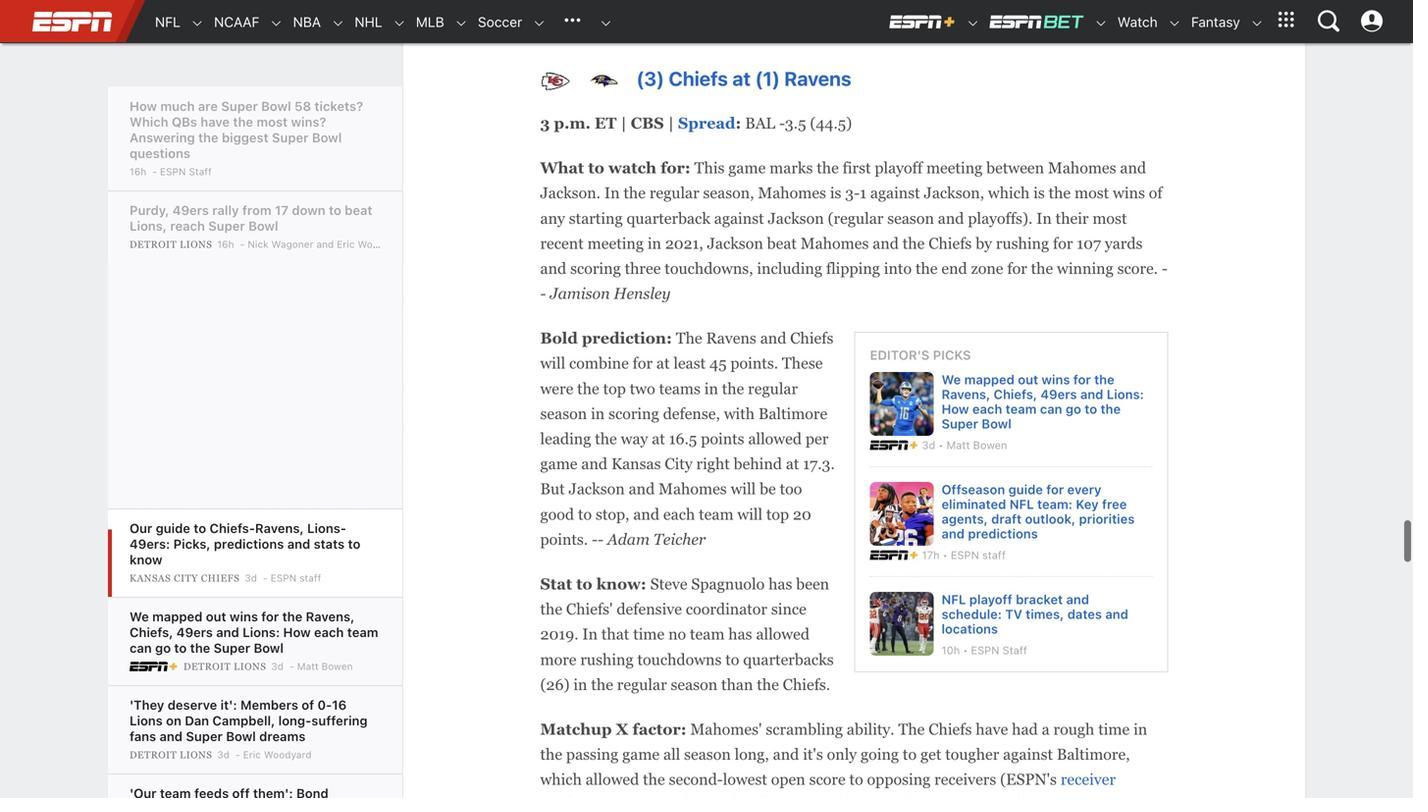 Task type: describe. For each thing, give the bounding box(es) containing it.
lions for reach
[[180, 239, 212, 250]]

it's
[[803, 755, 823, 772]]

lions inside 'they deserve it': members of 0-16 lions on dan campbell, long-suffering fans and super bowl dreams
[[130, 713, 163, 728]]

offseason
[[942, 491, 1006, 506]]

season inside mahomes' scrambling ability. the chiefs have had a rough time in the passing game all season long, and it's only going to get tougher against baltimore, which allowed the second-lowest open score to opposing receivers (espn's
[[684, 755, 731, 772]]

lions for and
[[234, 661, 266, 672]]

know
[[130, 552, 162, 567]]

chiefs.
[[783, 685, 831, 702]]

chiefs, for 3d
[[130, 625, 173, 640]]

to right what
[[588, 168, 605, 186]]

been
[[796, 584, 830, 602]]

open
[[771, 780, 806, 797]]

editor's picks
[[870, 357, 972, 371]]

picks
[[933, 357, 972, 371]]

2 vertical spatial most
[[1093, 218, 1128, 236]]

at left least at top left
[[657, 363, 670, 381]]

predictions inside offseason guide for every eliminated nfl team: key free agents, draft outlook, priorities and predictions
[[968, 535, 1039, 550]]

3d down campbell, in the left of the page
[[217, 749, 230, 760]]

- - jamison hensley
[[540, 268, 1168, 311]]

3d up members
[[271, 661, 284, 672]]

since
[[772, 609, 807, 627]]

agents,
[[942, 520, 988, 535]]

receiver link
[[540, 780, 1116, 798]]

and up stop, on the bottom left
[[629, 489, 655, 507]]

these
[[782, 363, 823, 381]]

-- adam teicher
[[592, 539, 706, 557]]

at right way
[[652, 439, 665, 457]]

teams
[[659, 389, 701, 406]]

and right dates
[[1106, 616, 1129, 630]]

and down leading
[[582, 464, 608, 482]]

key
[[1076, 506, 1099, 520]]

1 horizontal spatial against
[[871, 193, 921, 211]]

and right the wagoner
[[317, 239, 334, 250]]

mahomes' scrambling ability. the chiefs have had a rough time in the passing game all season long, and it's only going to get tougher against baltimore, which allowed the second-lowest open score to opposing receivers (espn's
[[540, 729, 1148, 797]]

rushing inside steve spagnuolo has been the chiefs' defensive coordinator since 2019. in that time no team has allowed more rushing touchdowns to quarterbacks (26) in the regular season than the chiefs.
[[581, 660, 634, 677]]

chiefs inside mahomes' scrambling ability. the chiefs have had a rough time in the passing game all season long, and it's only going to get tougher against baltimore, which allowed the second-lowest open score to opposing receivers (espn's
[[929, 729, 972, 747]]

chiefs-
[[210, 521, 255, 536]]

fans
[[130, 729, 156, 744]]

dreams
[[259, 729, 306, 744]]

3-
[[846, 193, 860, 211]]

detroit lions 16h
[[130, 239, 234, 250]]

for inside the ravens and chiefs will combine for at least 45 points. these were the top two teams in the regular season in scoring defense, with baltimore leading the way at 16.5 points allowed per game and kansas city right behind at 17.3. but jackson and mahomes will be too good to stop, and each team will top 20 points.
[[633, 363, 653, 381]]

17.3.
[[803, 464, 835, 482]]

stats
[[314, 537, 345, 551]]

detroit lions 3d for and
[[184, 661, 284, 672]]

chiefs inside this game marks the first playoff meeting between mahomes and jackson. in the regular season, mahomes is 3-1 against jackson, which is the most wins of any starting quarterback against jackson (regular season and playoffs). in their most recent meeting in 2021, jackson beat mahomes and the chiefs by rushing for 107 yards and scoring three touchdowns, including flipping into the end zone for the winning score.
[[929, 243, 972, 261]]

and inside mahomes' scrambling ability. the chiefs have had a rough time in the passing game all season long, and it's only going to get tougher against baltimore, which allowed the second-lowest open score to opposing receivers (espn's
[[773, 755, 799, 772]]

and down jackson,
[[938, 218, 965, 236]]

ravens inside the ravens and chiefs will combine for at least 45 points. these were the top two teams in the regular season in scoring defense, with baltimore leading the way at 16.5 points allowed per game and kansas city right behind at 17.3. but jackson and mahomes will be too good to stop, and each team will top 20 points.
[[706, 338, 757, 356]]

20
[[793, 514, 812, 532]]

playoffs).
[[968, 218, 1033, 236]]

more
[[540, 660, 577, 677]]

guide for team:
[[1009, 491, 1044, 506]]

watch
[[1118, 14, 1158, 30]]

ravens, inside our guide to chiefs-ravens, lions- 49ers: picks, predictions and stats to know
[[255, 521, 304, 536]]

bowl inside 'they deserve it': members of 0-16 lions on dan campbell, long-suffering fans and super bowl dreams
[[226, 729, 256, 744]]

game inside mahomes' scrambling ability. the chiefs have had a rough time in the passing game all season long, and it's only going to get tougher against baltimore, which allowed the second-lowest open score to opposing receivers (espn's
[[623, 755, 660, 772]]

this game marks the first playoff meeting between mahomes and jackson. in the regular season, mahomes is 3-1 against jackson, which is the most wins of any starting quarterback against jackson (regular season and playoffs). in their most recent meeting in 2021, jackson beat mahomes and the chiefs by rushing for 107 yards and scoring three touchdowns, including flipping into the end zone for the winning score.
[[540, 168, 1163, 286]]

of inside 'they deserve it': members of 0-16 lions on dan campbell, long-suffering fans and super bowl dreams
[[302, 698, 314, 712]]

bowl down wins?
[[312, 130, 342, 145]]

nick wagoner and eric woodyard
[[248, 239, 406, 250]]

each for 3d
[[314, 625, 344, 640]]

fantasy
[[1192, 14, 1241, 30]]

jackson,
[[924, 193, 985, 211]]

wins inside this game marks the first playoff meeting between mahomes and jackson. in the regular season, mahomes is 3-1 against jackson, which is the most wins of any starting quarterback against jackson (regular season and playoffs). in their most recent meeting in 2021, jackson beat mahomes and the chiefs by rushing for 107 yards and scoring three touchdowns, including flipping into the end zone for the winning score.
[[1113, 193, 1146, 211]]

receivers
[[935, 780, 997, 797]]

and up yards
[[1121, 168, 1147, 186]]

are
[[198, 99, 218, 113]]

season inside the ravens and chiefs will combine for at least 45 points. these were the top two teams in the regular season in scoring defense, with baltimore leading the way at 16.5 points allowed per game and kansas city right behind at 17.3. but jackson and mahomes will be too good to stop, and each team will top 20 points.
[[540, 414, 587, 431]]

how much are super bowl 58 tickets? which qbs have the most wins? answering the biggest super bowl questions
[[130, 99, 363, 161]]

least
[[674, 363, 706, 381]]

rough
[[1054, 729, 1095, 747]]

quarterback
[[627, 218, 711, 236]]

much
[[160, 99, 195, 113]]

each inside the ravens and chiefs will combine for at least 45 points. these were the top two teams in the regular season in scoring defense, with baltimore leading the way at 16.5 points allowed per game and kansas city right behind at 17.3. but jackson and mahomes will be too good to stop, and each team will top 20 points.
[[664, 514, 695, 532]]

chiefs inside the ravens and chiefs will combine for at least 45 points. these were the top two teams in the regular season in scoring defense, with baltimore leading the way at 16.5 points allowed per game and kansas city right behind at 17.3. but jackson and mahomes will be too good to stop, and each team will top 20 points.
[[791, 338, 834, 356]]

chiefs, for matt bowen
[[994, 396, 1038, 411]]

baltimore
[[759, 414, 828, 431]]

1 horizontal spatial eric
[[337, 239, 355, 250]]

can for 3d
[[130, 641, 152, 655]]

1 vertical spatial eric
[[243, 749, 261, 760]]

espn staff for have
[[160, 166, 212, 177]]

super right are
[[221, 99, 258, 113]]

3.5
[[785, 123, 807, 141]]

hensley
[[614, 294, 671, 311]]

0 vertical spatial will
[[540, 363, 566, 381]]

0 horizontal spatial bowen
[[322, 661, 353, 672]]

members
[[241, 698, 298, 712]]

mahomes down marks
[[758, 193, 827, 211]]

and down kansas city chiefs 3d
[[216, 625, 239, 640]]

in inside this game marks the first playoff meeting between mahomes and jackson. in the regular season, mahomes is 3-1 against jackson, which is the most wins of any starting quarterback against jackson (regular season and playoffs). in their most recent meeting in 2021, jackson beat mahomes and the chiefs by rushing for 107 yards and scoring three touchdowns, including flipping into the end zone for the winning score.
[[648, 243, 662, 261]]

1 vertical spatial has
[[729, 634, 753, 652]]

to right the score
[[850, 780, 864, 797]]

0 horizontal spatial matt
[[297, 661, 319, 672]]

1 horizontal spatial points.
[[731, 363, 779, 381]]

playoff inside nfl playoff bracket and schedule: tv times, dates and locations
[[970, 601, 1013, 616]]

detroit lions 3d for dan
[[130, 749, 230, 760]]

0 vertical spatial has
[[769, 584, 793, 602]]

we mapped out wins for the ravens, chiefs, 49ers and lions: how each team can go to the super bowl for 3d
[[130, 609, 378, 655]]

purdy,
[[130, 203, 169, 217]]

0-
[[318, 698, 332, 712]]

3d down the our guide to chiefs-ravens, lions- 49ers: picks, predictions and stats to know "link"
[[245, 572, 257, 584]]

time inside steve spagnuolo has been the chiefs' defensive coordinator since 2019. in that time no team has allowed more rushing touchdowns to quarterbacks (26) in the regular season than the chiefs.
[[633, 634, 665, 652]]

lions,
[[130, 218, 167, 233]]

suffering
[[311, 713, 368, 728]]

2 horizontal spatial in
[[1037, 218, 1052, 236]]

allowed inside mahomes' scrambling ability. the chiefs have had a rough time in the passing game all season long, and it's only going to get tougher against baltimore, which allowed the second-lowest open score to opposing receivers (espn's
[[586, 780, 639, 797]]

game inside this game marks the first playoff meeting between mahomes and jackson. in the regular season, mahomes is 3-1 against jackson, which is the most wins of any starting quarterback against jackson (regular season and playoffs). in their most recent meeting in 2021, jackson beat mahomes and the chiefs by rushing for 107 yards and scoring three touchdowns, including flipping into the end zone for the winning score.
[[729, 168, 766, 186]]

to up picks,
[[194, 521, 206, 536]]

the inside the ravens and chiefs will combine for at least 45 points. these were the top two teams in the regular season in scoring defense, with baltimore leading the way at 16.5 points allowed per game and kansas city right behind at 17.3. but jackson and mahomes will be too good to stop, and each team will top 20 points.
[[676, 338, 703, 356]]

to up chiefs'
[[576, 584, 593, 602]]

in down 45
[[705, 389, 719, 406]]

purdy, 49ers rally from 17 down to beat lions, reach super bowl link
[[130, 203, 373, 233]]

their
[[1056, 218, 1089, 236]]

1 horizontal spatial top
[[767, 514, 790, 532]]

1 horizontal spatial ravens
[[785, 76, 852, 99]]

the inside mahomes' scrambling ability. the chiefs have had a rough time in the passing game all season long, and it's only going to get tougher against baltimore, which allowed the second-lowest open score to opposing receivers (espn's
[[899, 729, 925, 747]]

answering
[[130, 130, 195, 145]]

1 horizontal spatial matt
[[947, 448, 970, 461]]

2019.
[[540, 634, 579, 652]]

what to watch for:
[[540, 168, 691, 186]]

leading
[[540, 439, 591, 457]]

we mapped out wins for the ravens, chiefs, 49ers and lions: how each team can go to the super bowl link for 3d
[[130, 609, 378, 655]]

espn staff for locations
[[971, 653, 1028, 666]]

watch
[[609, 168, 657, 186]]

(3) chiefs at (1) ravens
[[637, 76, 852, 99]]

3d down editor's picks
[[922, 448, 936, 461]]

beat inside this game marks the first playoff meeting between mahomes and jackson. in the regular season, mahomes is 3-1 against jackson, which is the most wins of any starting quarterback against jackson (regular season and playoffs). in their most recent meeting in 2021, jackson beat mahomes and the chiefs by rushing for 107 yards and scoring three touchdowns, including flipping into the end zone for the winning score.
[[767, 243, 797, 261]]

1 horizontal spatial bowen
[[974, 448, 1008, 461]]

1 vertical spatial most
[[1075, 193, 1110, 211]]

p.m.
[[554, 123, 591, 141]]

2 | from the left
[[668, 123, 674, 141]]

1 | from the left
[[621, 123, 627, 141]]

lions: for 3d
[[243, 625, 280, 640]]

and right the 'times,'
[[1067, 601, 1090, 616]]

between
[[987, 168, 1045, 186]]

0 vertical spatial in
[[605, 193, 620, 211]]

0 vertical spatial jackson
[[768, 218, 824, 236]]

0 vertical spatial woodyard
[[358, 239, 406, 250]]

touchdowns
[[638, 660, 722, 677]]

mapped for 3d
[[152, 609, 203, 624]]

out for matt bowen
[[1018, 381, 1039, 396]]

bowl inside "purdy, 49ers rally from 17 down to beat lions, reach super bowl"
[[249, 218, 278, 233]]

two
[[630, 389, 656, 406]]

1 vertical spatial matt bowen
[[297, 661, 353, 672]]

(1)
[[755, 76, 780, 99]]

nfl for nfl playoff bracket and schedule: tv times, dates and locations
[[942, 601, 966, 616]]

scoring inside the ravens and chiefs will combine for at least 45 points. these were the top two teams in the regular season in scoring defense, with baltimore leading the way at 16.5 points allowed per game and kansas city right behind at 17.3. but jackson and mahomes will be too good to stop, and each team will top 20 points.
[[609, 414, 659, 431]]

regular inside the ravens and chiefs will combine for at least 45 points. these were the top two teams in the regular season in scoring defense, with baltimore leading the way at 16.5 points allowed per game and kansas city right behind at 17.3. but jackson and mahomes will be too good to stop, and each team will top 20 points.
[[748, 389, 798, 406]]

(3) chiefs at (1) ravens link
[[637, 76, 852, 99]]

purdy, 49ers rally from 17 down to beat lions, reach super bowl
[[130, 203, 373, 233]]

we mapped out wins for the ravens, chiefs, 49ers and lions: how each team can go to the super bowl link for matt bowen
[[942, 381, 1145, 440]]

mahomes up their
[[1049, 168, 1117, 186]]

nick
[[248, 239, 269, 250]]

at left (1)
[[733, 76, 751, 99]]

mahomes up flipping
[[801, 243, 869, 261]]

season inside steve spagnuolo has been the chiefs' defensive coordinator since 2019. in that time no team has allowed more rushing touchdowns to quarterbacks (26) in the regular season than the chiefs.
[[671, 685, 718, 702]]

super up offseason at right bottom
[[942, 425, 979, 440]]

be
[[760, 489, 776, 507]]

against inside mahomes' scrambling ability. the chiefs have had a rough time in the passing game all season long, and it's only going to get tougher against baltimore, which allowed the second-lowest open score to opposing receivers (espn's
[[1004, 755, 1053, 772]]

which inside mahomes' scrambling ability. the chiefs have had a rough time in the passing game all season long, and it's only going to get tougher against baltimore, which allowed the second-lowest open score to opposing receivers (espn's
[[540, 780, 582, 797]]

teicher
[[654, 539, 706, 557]]

in inside mahomes' scrambling ability. the chiefs have had a rough time in the passing game all season long, and it's only going to get tougher against baltimore, which allowed the second-lowest open score to opposing receivers (espn's
[[1134, 729, 1148, 747]]

tickets?
[[315, 99, 363, 113]]

0 vertical spatial matt bowen
[[947, 448, 1008, 461]]

quarterbacks
[[743, 660, 834, 677]]

bracket
[[1016, 601, 1063, 616]]

super inside 'they deserve it': members of 0-16 lions on dan campbell, long-suffering fans and super bowl dreams
[[186, 729, 223, 744]]

45
[[710, 363, 727, 381]]

chiefs inside kansas city chiefs 3d
[[201, 573, 240, 584]]

and up these
[[761, 338, 787, 356]]

to inside steve spagnuolo has been the chiefs' defensive coordinator since 2019. in that time no team has allowed more rushing touchdowns to quarterbacks (26) in the regular season than the chiefs.
[[726, 660, 740, 677]]

go for matt bowen
[[1066, 411, 1082, 425]]

(3)
[[637, 76, 665, 99]]

long-
[[279, 713, 311, 728]]

staff for locations
[[1003, 653, 1028, 666]]

mapped for matt bowen
[[965, 381, 1015, 396]]

2 vertical spatial will
[[738, 514, 763, 532]]

can for matt bowen
[[1041, 411, 1063, 425]]

lowest
[[723, 780, 768, 797]]

1 is from the left
[[830, 193, 842, 211]]

0 vertical spatial top
[[603, 389, 626, 406]]

to inside the ravens and chiefs will combine for at least 45 points. these were the top two teams in the regular season in scoring defense, with baltimore leading the way at 16.5 points allowed per game and kansas city right behind at 17.3. but jackson and mahomes will be too good to stop, and each team will top 20 points.
[[578, 514, 592, 532]]

jamison
[[550, 294, 610, 311]]

what
[[540, 168, 584, 186]]

to inside "purdy, 49ers rally from 17 down to beat lions, reach super bowl"
[[329, 203, 341, 217]]

1 vertical spatial will
[[731, 489, 756, 507]]

priorities
[[1080, 520, 1135, 535]]

at up too
[[786, 464, 800, 482]]

0 horizontal spatial woodyard
[[264, 749, 312, 760]]

team inside the ravens and chiefs will combine for at least 45 points. these were the top two teams in the regular season in scoring defense, with baltimore leading the way at 16.5 points allowed per game and kansas city right behind at 17.3. but jackson and mahomes will be too good to stop, and each team will top 20 points.
[[699, 514, 734, 532]]

lions-
[[307, 521, 347, 536]]

were
[[540, 389, 574, 406]]

espn for offseason guide for every eliminated nfl team: key free agents, draft outlook, priorities and predictions
[[951, 558, 980, 571]]

bowl up offseason at right bottom
[[982, 425, 1012, 440]]

allowed inside the ravens and chiefs will combine for at least 45 points. these were the top two teams in the regular season in scoring defense, with baltimore leading the way at 16.5 points allowed per game and kansas city right behind at 17.3. but jackson and mahomes will be too good to stop, and each team will top 20 points.
[[749, 439, 802, 457]]

espn down our guide to chiefs-ravens, lions- 49ers: picks, predictions and stats to know
[[271, 572, 297, 584]]

combine
[[569, 363, 629, 381]]

super down wins?
[[272, 130, 309, 145]]

no
[[669, 634, 686, 652]]

and inside our guide to chiefs-ravens, lions- 49ers: picks, predictions and stats to know
[[287, 537, 310, 551]]

watch link
[[1108, 1, 1158, 43]]

49ers for 3d
[[177, 625, 213, 640]]

bold
[[540, 338, 578, 356]]

in up leading
[[591, 414, 605, 431]]

receiver
[[540, 780, 1116, 798]]

and up every at the bottom of the page
[[1081, 396, 1104, 411]]

1 vertical spatial points.
[[540, 539, 588, 557]]

how for matt bowen
[[942, 411, 970, 425]]

bal
[[745, 123, 776, 141]]

58
[[295, 99, 311, 113]]

guide for 49ers:
[[156, 521, 190, 536]]



Task type: vqa. For each thing, say whether or not it's contained in the screenshot.
Campbell, on the bottom of page
yes



Task type: locate. For each thing, give the bounding box(es) containing it.
1 horizontal spatial we mapped out wins for the ravens, chiefs, 49ers and lions: how each team can go to the super bowl
[[942, 381, 1145, 440]]

ability.
[[847, 729, 895, 747]]

nhl
[[355, 14, 382, 30]]

0 horizontal spatial we mapped out wins for the ravens, chiefs, 49ers and lions: how each team can go to the super bowl
[[130, 609, 378, 655]]

1 horizontal spatial nfl
[[942, 601, 966, 616]]

ravens, for matt bowen
[[942, 396, 991, 411]]

16h down questions
[[130, 166, 147, 177]]

is left 3- at the top of the page
[[830, 193, 842, 211]]

dates
[[1068, 616, 1103, 630]]

espn
[[160, 166, 186, 177], [951, 558, 980, 571], [271, 572, 297, 584], [971, 653, 1000, 666]]

2 vertical spatial jackson
[[569, 489, 625, 507]]

each for matt bowen
[[973, 411, 1003, 425]]

0 vertical spatial rushing
[[996, 243, 1050, 261]]

0 vertical spatial go
[[1066, 411, 1082, 425]]

top
[[603, 389, 626, 406], [767, 514, 790, 532]]

ravens up (44.5)
[[785, 76, 852, 99]]

meeting up jackson,
[[927, 168, 983, 186]]

can up 'team:'
[[1041, 411, 1063, 425]]

ravens, down picks
[[942, 396, 991, 411]]

which inside this game marks the first playoff meeting between mahomes and jackson. in the regular season, mahomes is 3-1 against jackson, which is the most wins of any starting quarterback against jackson (regular season and playoffs). in their most recent meeting in 2021, jackson beat mahomes and the chiefs by rushing for 107 yards and scoring three touchdowns, including flipping into the end zone for the winning score.
[[989, 193, 1030, 211]]

nfl left 'ncaaf' link
[[155, 14, 181, 30]]

3 p.m. et | cbs | spread : bal -3.5 (44.5)
[[540, 123, 852, 141]]

chiefs up these
[[791, 338, 834, 356]]

soccer link
[[468, 1, 522, 43]]

scoring inside this game marks the first playoff meeting between mahomes and jackson. in the regular season, mahomes is 3-1 against jackson, which is the most wins of any starting quarterback against jackson (regular season and playoffs). in their most recent meeting in 2021, jackson beat mahomes and the chiefs by rushing for 107 yards and scoring three touchdowns, including flipping into the end zone for the winning score.
[[570, 268, 621, 286]]

nfl inside offseason guide for every eliminated nfl team: key free agents, draft outlook, priorities and predictions
[[1010, 506, 1034, 520]]

defense,
[[663, 414, 720, 431]]

bowl down campbell, in the left of the page
[[226, 729, 256, 744]]

chiefs down the our guide to chiefs-ravens, lions- 49ers: picks, predictions and stats to know "link"
[[201, 573, 240, 584]]

espn staff down stats
[[271, 572, 321, 584]]

kansas
[[612, 464, 661, 482], [130, 573, 171, 584]]

espn for nfl playoff bracket and schedule: tv times, dates and locations
[[971, 653, 1000, 666]]

detroit
[[130, 239, 177, 250], [184, 661, 231, 672], [130, 750, 177, 760]]

detroit down fans
[[130, 750, 177, 760]]

to up than
[[726, 660, 740, 677]]

wins for 3d
[[230, 609, 258, 624]]

how for 3d
[[283, 625, 311, 640]]

kansas inside kansas city chiefs 3d
[[130, 573, 171, 584]]

to left the get
[[903, 755, 917, 772]]

of inside this game marks the first playoff meeting between mahomes and jackson. in the regular season, mahomes is 3-1 against jackson, which is the most wins of any starting quarterback against jackson (regular season and playoffs). in their most recent meeting in 2021, jackson beat mahomes and the chiefs by rushing for 107 yards and scoring three touchdowns, including flipping into the end zone for the winning score.
[[1149, 193, 1163, 211]]

espn right 17h
[[951, 558, 980, 571]]

1 horizontal spatial meeting
[[927, 168, 983, 186]]

1 horizontal spatial 16h
[[217, 239, 234, 250]]

1 horizontal spatial staff
[[1003, 653, 1028, 666]]

staff down stats
[[300, 572, 321, 584]]

0 vertical spatial eric
[[337, 239, 355, 250]]

1 vertical spatial we
[[130, 609, 149, 624]]

spagnuolo
[[692, 584, 765, 602]]

staff
[[189, 166, 212, 177], [1003, 653, 1028, 666]]

in right rough
[[1134, 729, 1148, 747]]

against up (espn's
[[1004, 755, 1053, 772]]

1 vertical spatial espn staff
[[971, 653, 1028, 666]]

matchup x factor:
[[540, 729, 687, 747]]

and up -- adam teicher
[[634, 514, 660, 532]]

16h left nick
[[217, 239, 234, 250]]

of left '0-'
[[302, 698, 314, 712]]

2 vertical spatial allowed
[[586, 780, 639, 797]]

1 horizontal spatial the
[[899, 729, 925, 747]]

49ers inside "purdy, 49ers rally from 17 down to beat lions, reach super bowl"
[[173, 203, 209, 217]]

nfl inside nfl playoff bracket and schedule: tv times, dates and locations
[[942, 601, 966, 616]]

1 vertical spatial have
[[976, 729, 1009, 747]]

in inside steve spagnuolo has been the chiefs' defensive coordinator since 2019. in that time no team has allowed more rushing touchdowns to quarterbacks (26) in the regular season than the chiefs.
[[574, 685, 588, 702]]

1 vertical spatial detroit
[[184, 661, 231, 672]]

in up three
[[648, 243, 662, 261]]

detroit for on
[[130, 750, 177, 760]]

2 vertical spatial regular
[[617, 685, 667, 702]]

reach
[[170, 218, 205, 233]]

1 horizontal spatial which
[[989, 193, 1030, 211]]

scoring up way
[[609, 414, 659, 431]]

0 vertical spatial kansas
[[612, 464, 661, 482]]

each
[[973, 411, 1003, 425], [664, 514, 695, 532], [314, 625, 344, 640]]

-
[[779, 123, 785, 141], [1162, 268, 1168, 286], [540, 294, 546, 311], [592, 539, 598, 557], [598, 539, 604, 557]]

biggest
[[222, 130, 269, 145]]

2 horizontal spatial jackson
[[768, 218, 824, 236]]

into
[[884, 268, 912, 286]]

eric woodyard
[[243, 749, 312, 760]]

0 vertical spatial bowen
[[974, 448, 1008, 461]]

super up it':
[[214, 641, 250, 655]]

bowl left '58'
[[261, 99, 291, 113]]

detroit for lions,
[[130, 239, 177, 250]]

free
[[1103, 506, 1127, 520]]

city inside the ravens and chiefs will combine for at least 45 points. these were the top two teams in the regular season in scoring defense, with baltimore leading the way at 16.5 points allowed per game and kansas city right behind at 17.3. but jackson and mahomes will be too good to stop, and each team will top 20 points.
[[665, 464, 693, 482]]

0 horizontal spatial staff
[[189, 166, 212, 177]]

staff for have
[[189, 166, 212, 177]]

questions
[[130, 146, 190, 161]]

detroit lions link for on
[[130, 749, 215, 761]]

2 vertical spatial game
[[623, 755, 660, 772]]

1 horizontal spatial beat
[[767, 243, 797, 261]]

ravens, for 3d
[[306, 609, 355, 624]]

0 vertical spatial wins
[[1113, 193, 1146, 211]]

0 vertical spatial ravens
[[785, 76, 852, 99]]

offseason guide for every eliminated nfl team: key free agents, draft outlook, priorities and predictions
[[942, 491, 1135, 550]]

defensive
[[617, 609, 682, 627]]

ravens up 45
[[706, 338, 757, 356]]

nba link
[[283, 1, 321, 43]]

detroit lions link for lions,
[[130, 239, 215, 250]]

1 vertical spatial bowen
[[322, 661, 353, 672]]

0 vertical spatial how
[[130, 99, 157, 113]]

eric right the wagoner
[[337, 239, 355, 250]]

0 horizontal spatial predictions
[[214, 537, 284, 551]]

| right et
[[621, 123, 627, 141]]

1 vertical spatial city
[[174, 573, 198, 584]]

kansas inside the ravens and chiefs will combine for at least 45 points. these were the top two teams in the regular season in scoring defense, with baltimore leading the way at 16.5 points allowed per game and kansas city right behind at 17.3. but jackson and mahomes will be too good to stop, and each team will top 20 points.
[[612, 464, 661, 482]]

steve spagnuolo has been the chiefs' defensive coordinator since 2019. in that time no team has allowed more rushing touchdowns to quarterbacks (26) in the regular season than the chiefs.
[[540, 584, 834, 702]]

season down touchdowns
[[671, 685, 718, 702]]

espn staff down locations
[[971, 653, 1028, 666]]

3d
[[922, 448, 936, 461], [245, 572, 257, 584], [271, 661, 284, 672], [217, 749, 230, 760]]

0 horizontal spatial against
[[715, 218, 764, 236]]

and down on
[[160, 729, 183, 744]]

1 vertical spatial regular
[[748, 389, 798, 406]]

we mapped out wins for the ravens, chiefs, 49ers and lions: how each team can go to the super bowl link up members
[[130, 609, 378, 655]]

0 horizontal spatial jackson
[[569, 489, 625, 507]]

regular down touchdowns
[[617, 685, 667, 702]]

stat
[[540, 584, 573, 602]]

for inside offseason guide for every eliminated nfl team: key free agents, draft outlook, priorities and predictions
[[1047, 491, 1064, 506]]

mahomes inside the ravens and chiefs will combine for at least 45 points. these were the top two teams in the regular season in scoring defense, with baltimore leading the way at 16.5 points allowed per game and kansas city right behind at 17.3. but jackson and mahomes will be too good to stop, and each team will top 20 points.
[[659, 489, 727, 507]]

0 vertical spatial regular
[[650, 193, 700, 211]]

we mapped out wins for the ravens, chiefs, 49ers and lions: how each team can go to the super bowl for matt bowen
[[942, 381, 1145, 440]]

super down dan
[[186, 729, 223, 744]]

1 vertical spatial staff
[[1003, 653, 1028, 666]]

espn for how much are super bowl 58 tickets? which qbs have the most wins? answering the biggest super bowl questions
[[160, 166, 186, 177]]

regular inside steve spagnuolo has been the chiefs' defensive coordinator since 2019. in that time no team has allowed more rushing touchdowns to quarterbacks (26) in the regular season than the chiefs.
[[617, 685, 667, 702]]

time
[[633, 634, 665, 652], [1099, 729, 1130, 747]]

mlb link
[[406, 1, 444, 43]]

mahomes'
[[691, 729, 762, 747]]

0 horizontal spatial espn staff
[[271, 572, 321, 584]]

long,
[[735, 755, 769, 772]]

going
[[861, 755, 899, 772]]

jackson down marks
[[768, 218, 824, 236]]

which down between
[[989, 193, 1030, 211]]

nfl left 'team:'
[[1010, 506, 1034, 520]]

1 horizontal spatial game
[[623, 755, 660, 772]]

0 horizontal spatial can
[[130, 641, 152, 655]]

rally
[[212, 203, 239, 217]]

dan
[[185, 713, 209, 728]]

woodyard down dreams
[[264, 749, 312, 760]]

1 horizontal spatial ravens,
[[306, 609, 355, 624]]

jackson inside the ravens and chiefs will combine for at least 45 points. these were the top two teams in the regular season in scoring defense, with baltimore leading the way at 16.5 points allowed per game and kansas city right behind at 17.3. but jackson and mahomes will be too good to stop, and each team will top 20 points.
[[569, 489, 625, 507]]

1 vertical spatial meeting
[[588, 243, 644, 261]]

how up members
[[283, 625, 311, 640]]

regular up baltimore
[[748, 389, 798, 406]]

and down recent
[[540, 268, 567, 286]]

guide inside our guide to chiefs-ravens, lions- 49ers: picks, predictions and stats to know
[[156, 521, 190, 536]]

lions down dan
[[180, 750, 212, 760]]

1 horizontal spatial chiefs,
[[994, 396, 1038, 411]]

x
[[616, 729, 629, 747]]

in left their
[[1037, 218, 1052, 236]]

have inside mahomes' scrambling ability. the chiefs have had a rough time in the passing game all season long, and it's only going to get tougher against baltimore, which allowed the second-lowest open score to opposing receivers (espn's
[[976, 729, 1009, 747]]

beat inside "purdy, 49ers rally from 17 down to beat lions, reach super bowl"
[[345, 203, 373, 217]]

kansas city chiefs 3d
[[130, 572, 257, 584]]

0 vertical spatial out
[[1018, 381, 1039, 396]]

chiefs up 3 p.m. et | cbs | spread : bal -3.5 (44.5)
[[669, 76, 728, 99]]

0 horizontal spatial city
[[174, 573, 198, 584]]

ncaaf link
[[204, 1, 260, 43]]

2 horizontal spatial each
[[973, 411, 1003, 425]]

wins for matt bowen
[[1042, 381, 1071, 396]]

to up deserve
[[174, 641, 187, 655]]

49ers for matt bowen
[[1041, 396, 1078, 411]]

how
[[130, 99, 157, 113], [942, 411, 970, 425], [283, 625, 311, 640]]

detroit lions 3d up it':
[[184, 661, 284, 672]]

bowen up 16
[[322, 661, 353, 672]]

rushing down playoffs).
[[996, 243, 1050, 261]]

0 vertical spatial staff
[[983, 558, 1006, 571]]

against right 1 on the right top
[[871, 193, 921, 211]]

top left two
[[603, 389, 626, 406]]

regular inside this game marks the first playoff meeting between mahomes and jackson. in the regular season, mahomes is 3-1 against jackson, which is the most wins of any starting quarterback against jackson (regular season and playoffs). in their most recent meeting in 2021, jackson beat mahomes and the chiefs by rushing for 107 yards and scoring three touchdowns, including flipping into the end zone for the winning score.
[[650, 193, 700, 211]]

guide up "draft"
[[1009, 491, 1044, 506]]

1 horizontal spatial lions:
[[1107, 396, 1145, 411]]

staff down tv on the right bottom
[[1003, 653, 1028, 666]]

nfl inside nfl link
[[155, 14, 181, 30]]

0 horizontal spatial eric
[[243, 749, 261, 760]]

including
[[757, 268, 823, 286]]

1 horizontal spatial go
[[1066, 411, 1082, 425]]

lions down reach
[[180, 239, 212, 250]]

recent
[[540, 243, 584, 261]]

than
[[722, 685, 753, 702]]

picks,
[[173, 537, 211, 551]]

0 vertical spatial espn staff
[[951, 558, 1006, 571]]

rushing
[[996, 243, 1050, 261], [581, 660, 634, 677]]

nfl
[[155, 14, 181, 30], [1010, 506, 1034, 520], [942, 601, 966, 616]]

16.5
[[669, 439, 697, 457]]

mlb
[[416, 14, 444, 30]]

game up but
[[540, 464, 578, 482]]

of up score.
[[1149, 193, 1163, 211]]

1 vertical spatial matt
[[297, 661, 319, 672]]

scoring up jamison
[[570, 268, 621, 286]]

lions inside detroit lions 16h
[[180, 239, 212, 250]]

good
[[540, 514, 574, 532]]

1 horizontal spatial is
[[1034, 193, 1045, 211]]

predictions down chiefs-
[[214, 537, 284, 551]]

allowed inside steve spagnuolo has been the chiefs' defensive coordinator since 2019. in that time no team has allowed more rushing touchdowns to quarterbacks (26) in the regular season than the chiefs.
[[756, 634, 810, 652]]

beat up including
[[767, 243, 797, 261]]

season up leading
[[540, 414, 587, 431]]

woodyard right the wagoner
[[358, 239, 406, 250]]

spread
[[678, 123, 736, 141]]

that
[[602, 634, 630, 652]]

jackson for marks
[[707, 243, 764, 261]]

and inside 'they deserve it': members of 0-16 lions on dan campbell, long-suffering fans and super bowl dreams
[[160, 729, 183, 744]]

city inside kansas city chiefs 3d
[[174, 573, 198, 584]]

rushing inside this game marks the first playoff meeting between mahomes and jackson. in the regular season, mahomes is 3-1 against jackson, which is the most wins of any starting quarterback against jackson (regular season and playoffs). in their most recent meeting in 2021, jackson beat mahomes and the chiefs by rushing for 107 yards and scoring three touchdowns, including flipping into the end zone for the winning score.
[[996, 243, 1050, 261]]

we
[[942, 381, 961, 396], [130, 609, 149, 624]]

bowen up offseason at right bottom
[[974, 448, 1008, 461]]

predictions inside our guide to chiefs-ravens, lions- 49ers: picks, predictions and stats to know
[[214, 537, 284, 551]]

1 vertical spatial we mapped out wins for the ravens, chiefs, 49ers and lions: how each team can go to the super bowl link
[[130, 609, 378, 655]]

and up into
[[873, 243, 899, 261]]

how inside how much are super bowl 58 tickets? which qbs have the most wins? answering the biggest super bowl questions
[[130, 99, 157, 113]]

can
[[1041, 411, 1063, 425], [130, 641, 152, 655]]

from
[[242, 203, 272, 217]]

each up teicher
[[664, 514, 695, 532]]

playoff up locations
[[970, 601, 1013, 616]]

lions up members
[[234, 661, 266, 672]]

1 vertical spatial woodyard
[[264, 749, 312, 760]]

17h
[[922, 558, 940, 571]]

1 vertical spatial allowed
[[756, 634, 810, 652]]

by
[[976, 243, 993, 261]]

0 vertical spatial lions:
[[1107, 396, 1145, 411]]

to up every at the bottom of the page
[[1085, 411, 1098, 425]]

score.
[[1118, 268, 1158, 286]]

0 vertical spatial 16h
[[130, 166, 147, 177]]

and down eliminated
[[942, 535, 965, 550]]

allowed up behind
[[749, 439, 802, 457]]

jackson
[[768, 218, 824, 236], [707, 243, 764, 261], [569, 489, 625, 507]]

17
[[275, 203, 289, 217]]

0 vertical spatial city
[[665, 464, 693, 482]]

will down be on the bottom
[[738, 514, 763, 532]]

in inside steve spagnuolo has been the chiefs' defensive coordinator since 2019. in that time no team has allowed more rushing touchdowns to quarterbacks (26) in the regular season than the chiefs.
[[583, 634, 598, 652]]

0 vertical spatial guide
[[1009, 491, 1044, 506]]

super down rally
[[208, 218, 245, 233]]

this
[[695, 168, 725, 186]]

beat
[[345, 203, 373, 217], [767, 243, 797, 261]]

but
[[540, 489, 565, 507]]

cbs
[[631, 123, 664, 141]]

matt up offseason at right bottom
[[947, 448, 970, 461]]

nba
[[293, 14, 321, 30]]

stop,
[[596, 514, 630, 532]]

2 vertical spatial 49ers
[[177, 625, 213, 640]]

jackson for and
[[569, 489, 625, 507]]

on
[[166, 713, 182, 728]]

0 horizontal spatial in
[[583, 634, 598, 652]]

2 is from the left
[[1034, 193, 1045, 211]]

it':
[[221, 698, 237, 712]]

locations
[[942, 630, 999, 645]]

to right stats
[[348, 537, 361, 551]]

is down between
[[1034, 193, 1045, 211]]

2 vertical spatial wins
[[230, 609, 258, 624]]

we for matt bowen
[[942, 381, 961, 396]]

in down chiefs'
[[583, 634, 598, 652]]

bowl up members
[[254, 641, 284, 655]]

has down coordinator
[[729, 634, 753, 652]]

editor's
[[870, 357, 930, 371]]

go for 3d
[[155, 641, 171, 655]]

1 horizontal spatial of
[[1149, 193, 1163, 211]]

2 vertical spatial detroit
[[130, 750, 177, 760]]

0 horizontal spatial meeting
[[588, 243, 644, 261]]

guide inside offseason guide for every eliminated nfl team: key free agents, draft outlook, priorities and predictions
[[1009, 491, 1044, 506]]

go
[[1066, 411, 1082, 425], [155, 641, 171, 655]]

1 vertical spatial staff
[[300, 572, 321, 584]]

to right down
[[329, 203, 341, 217]]

game inside the ravens and chiefs will combine for at least 45 points. these were the top two teams in the regular season in scoring defense, with baltimore leading the way at 16.5 points allowed per game and kansas city right behind at 17.3. but jackson and mahomes will be too good to stop, and each team will top 20 points.
[[540, 464, 578, 482]]

steve
[[651, 584, 688, 602]]

0 vertical spatial meeting
[[927, 168, 983, 186]]

1 vertical spatial each
[[664, 514, 695, 532]]

1 horizontal spatial espn staff
[[951, 558, 1006, 571]]

nfl up locations
[[942, 601, 966, 616]]

the
[[233, 114, 253, 129], [198, 130, 219, 145], [817, 168, 839, 186], [624, 193, 646, 211], [1049, 193, 1071, 211], [903, 243, 925, 261], [916, 268, 938, 286], [1031, 268, 1054, 286], [1095, 381, 1115, 396], [577, 389, 600, 406], [722, 389, 745, 406], [1101, 411, 1121, 425], [595, 439, 617, 457], [282, 609, 303, 624], [540, 609, 563, 627], [190, 641, 210, 655], [591, 685, 614, 702], [757, 685, 779, 702], [540, 755, 563, 772], [643, 780, 665, 797]]

go up every at the bottom of the page
[[1066, 411, 1082, 425]]

most inside how much are super bowl 58 tickets? which qbs have the most wins? answering the biggest super bowl questions
[[257, 114, 288, 129]]

0 horizontal spatial rushing
[[581, 660, 634, 677]]

1 vertical spatial time
[[1099, 729, 1130, 747]]

have inside how much are super bowl 58 tickets? which qbs have the most wins? answering the biggest super bowl questions
[[201, 114, 230, 129]]

time inside mahomes' scrambling ability. the chiefs have had a rough time in the passing game all season long, and it's only going to get tougher against baltimore, which allowed the second-lowest open score to opposing receivers (espn's
[[1099, 729, 1130, 747]]

most
[[257, 114, 288, 129], [1075, 193, 1110, 211], [1093, 218, 1128, 236]]

we for 3d
[[130, 609, 149, 624]]

opposing
[[867, 780, 931, 797]]

0 horizontal spatial has
[[729, 634, 753, 652]]

ravens, left the lions-
[[255, 521, 304, 536]]

| right cbs
[[668, 123, 674, 141]]

0 horizontal spatial playoff
[[875, 168, 923, 186]]

1 vertical spatial espn staff
[[271, 572, 321, 584]]

lions for dan
[[180, 750, 212, 760]]

0 vertical spatial the
[[676, 338, 703, 356]]

'they deserve it': members of 0-16 lions on dan campbell, long-suffering fans and super bowl dreams
[[130, 698, 368, 744]]

eric down 'they deserve it': members of 0-16 lions on dan campbell, long-suffering fans and super bowl dreams at left bottom
[[243, 749, 261, 760]]

which down passing
[[540, 780, 582, 797]]

and inside offseason guide for every eliminated nfl team: key free agents, draft outlook, priorities and predictions
[[942, 535, 965, 550]]

playoff inside this game marks the first playoff meeting between mahomes and jackson. in the regular season, mahomes is 3-1 against jackson, which is the most wins of any starting quarterback against jackson (regular season and playoffs). in their most recent meeting in 2021, jackson beat mahomes and the chiefs by rushing for 107 yards and scoring three touchdowns, including flipping into the end zone for the winning score.
[[875, 168, 923, 186]]

0 vertical spatial time
[[633, 634, 665, 652]]

0 horizontal spatial espn staff
[[160, 166, 212, 177]]

advertisement element
[[108, 263, 403, 509]]

1 vertical spatial how
[[942, 411, 970, 425]]

0 vertical spatial beat
[[345, 203, 373, 217]]

detroit for 49ers
[[184, 661, 231, 672]]

0 horizontal spatial wins
[[230, 609, 258, 624]]

2 vertical spatial against
[[1004, 755, 1053, 772]]

0 horizontal spatial beat
[[345, 203, 373, 217]]

detroit inside detroit lions 16h
[[130, 239, 177, 250]]

nfl for nfl
[[155, 14, 181, 30]]

lions: for matt bowen
[[1107, 396, 1145, 411]]

0 vertical spatial allowed
[[749, 439, 802, 457]]

0 vertical spatial playoff
[[875, 168, 923, 186]]

we down know
[[130, 609, 149, 624]]

espn staff
[[951, 558, 1006, 571], [271, 572, 321, 584]]

points
[[701, 439, 745, 457]]

team inside steve spagnuolo has been the chiefs' defensive coordinator since 2019. in that time no team has allowed more rushing touchdowns to quarterbacks (26) in the regular season than the chiefs.
[[690, 634, 725, 652]]

out for 3d
[[206, 609, 226, 624]]

coordinator
[[686, 609, 768, 627]]

super inside "purdy, 49ers rally from 17 down to beat lions, reach super bowl"
[[208, 218, 245, 233]]

0 horizontal spatial have
[[201, 114, 230, 129]]

time up baltimore,
[[1099, 729, 1130, 747]]

rushing down "that"
[[581, 660, 634, 677]]

detroit lions link for 49ers
[[184, 661, 269, 673]]

passing
[[566, 755, 619, 772]]

end
[[942, 268, 968, 286]]

0 vertical spatial we mapped out wins for the ravens, chiefs, 49ers and lions: how each team can go to the super bowl
[[942, 381, 1145, 440]]

predictions down eliminated
[[968, 535, 1039, 550]]

0 horizontal spatial how
[[130, 99, 157, 113]]

1 vertical spatial jackson
[[707, 243, 764, 261]]

1 vertical spatial guide
[[156, 521, 190, 536]]

1 vertical spatial out
[[206, 609, 226, 624]]

season inside this game marks the first playoff meeting between mahomes and jackson. in the regular season, mahomes is 3-1 against jackson, which is the most wins of any starting quarterback against jackson (regular season and playoffs). in their most recent meeting in 2021, jackson beat mahomes and the chiefs by rushing for 107 yards and scoring three touchdowns, including flipping into the end zone for the winning score.
[[888, 218, 935, 236]]

1 vertical spatial lions:
[[243, 625, 280, 640]]



